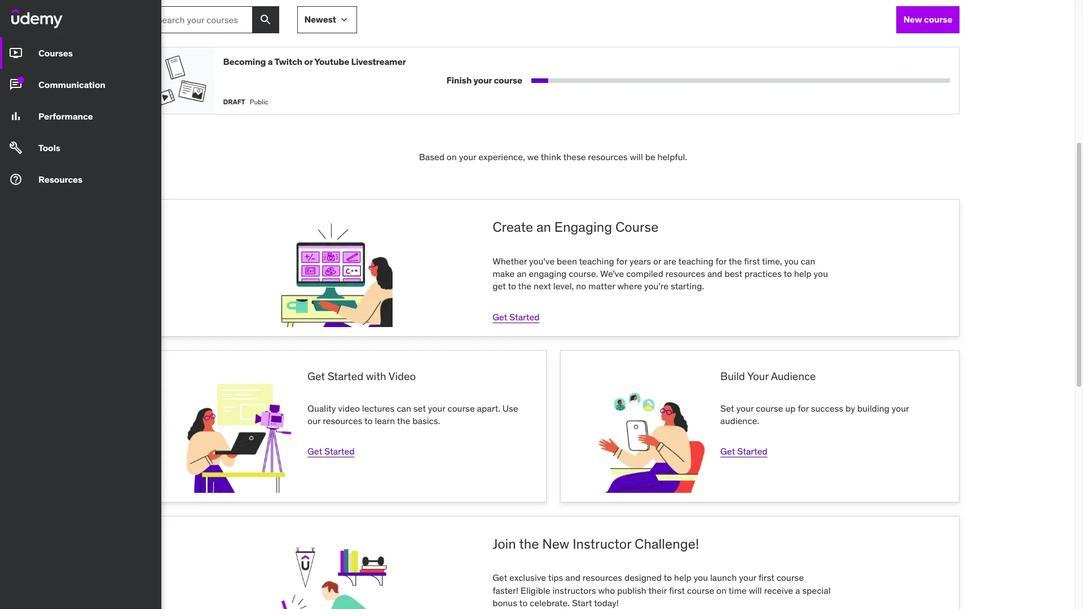 Task type: describe. For each thing, give the bounding box(es) containing it.
instructor
[[573, 535, 632, 553]]

becoming a twitch or youtube livestreamer
[[223, 56, 406, 67]]

level,
[[554, 281, 574, 292]]

based
[[419, 151, 445, 162]]

years
[[630, 255, 652, 267]]

finish
[[447, 74, 472, 86]]

first for join the new instructor challenge!
[[759, 572, 775, 584]]

get started link for build
[[721, 446, 768, 457]]

time
[[729, 585, 747, 596]]

next
[[534, 281, 552, 292]]

1 vertical spatial you
[[814, 268, 829, 279]]

special
[[803, 585, 831, 596]]

course inside button
[[925, 14, 953, 25]]

courses link
[[0, 37, 161, 69]]

based on your experience, we think these resources will be helpful.
[[419, 151, 688, 162]]

success
[[812, 403, 844, 414]]

starting.
[[671, 281, 705, 292]]

manage
[[564, 73, 604, 87]]

build your audience
[[721, 370, 816, 383]]

learn
[[375, 415, 395, 427]]

been
[[557, 255, 577, 267]]

started for get
[[325, 446, 355, 457]]

medium image inside communication link
[[9, 78, 23, 92]]

medium image for performance
[[9, 110, 23, 123]]

who
[[599, 585, 615, 596]]

help inside whether you've been teaching for years or are teaching for the first time, you can make an engaging course. we've compiled resources and best practices to help you get to the next level, no matter where you're starting.
[[795, 268, 812, 279]]

to right get
[[508, 281, 517, 292]]

lectures
[[362, 403, 395, 414]]

courses
[[38, 47, 73, 58]]

search image
[[259, 13, 272, 26]]

edit
[[533, 73, 554, 87]]

new inside button
[[904, 14, 923, 25]]

new course
[[904, 14, 953, 25]]

you've
[[530, 255, 555, 267]]

resources inside whether you've been teaching for years or are teaching for the first time, you can make an engaging course. we've compiled resources and best practices to help you get to the next level, no matter where you're starting.
[[666, 268, 706, 279]]

livestreamer
[[351, 56, 406, 67]]

no
[[577, 281, 587, 292]]

0 horizontal spatial will
[[630, 151, 643, 162]]

faster!
[[493, 585, 519, 596]]

communication link
[[0, 69, 161, 101]]

receive
[[765, 585, 794, 596]]

get started for create
[[493, 311, 540, 323]]

course
[[616, 218, 659, 236]]

get started with video
[[308, 370, 416, 383]]

up
[[786, 403, 796, 414]]

0 horizontal spatial on
[[447, 151, 457, 162]]

instructors
[[553, 585, 596, 596]]

by
[[846, 403, 856, 414]]

newest
[[305, 14, 336, 25]]

resources inside get exclusive tips and resources designed to help you launch your first course faster! eligible instructors who publish their first course on time will receive a special bonus to celebrate. start today!
[[583, 572, 623, 584]]

get started link for get
[[308, 446, 355, 457]]

1 horizontal spatial for
[[716, 255, 727, 267]]

new course button
[[897, 6, 960, 33]]

help inside get exclusive tips and resources designed to help you launch your first course faster! eligible instructors who publish their first course on time will receive a special bonus to celebrate. start today!
[[675, 572, 692, 584]]

helpful.
[[658, 151, 688, 162]]

and inside whether you've been teaching for years or are teaching for the first time, you can make an engaging course. we've compiled resources and best practices to help you get to the next level, no matter where you're starting.
[[708, 268, 723, 279]]

basics.
[[413, 415, 441, 427]]

be
[[646, 151, 656, 162]]

best
[[725, 268, 743, 279]]

and inside get exclusive tips and resources designed to help you launch your first course faster! eligible instructors who publish their first course on time will receive a special bonus to celebrate. start today!
[[566, 572, 581, 584]]

edit / manage course link
[[394, 52, 780, 109]]

set your course up for success by building your audience.
[[721, 403, 910, 427]]

twitch
[[275, 56, 303, 67]]

we've
[[601, 268, 625, 279]]

communication
[[38, 79, 105, 90]]

tips
[[549, 572, 564, 584]]

or inside whether you've been teaching for years or are teaching for the first time, you can make an engaging course. we've compiled resources and best practices to help you get to the next level, no matter where you're starting.
[[654, 255, 662, 267]]

course inside quality video lectures can set your course apart. use our resources to learn the basics.
[[448, 403, 475, 414]]

compiled
[[627, 268, 664, 279]]

will inside get exclusive tips and resources designed to help you launch your first course faster! eligible instructors who publish their first course on time will receive a special bonus to celebrate. start today!
[[749, 585, 762, 596]]

video
[[389, 370, 416, 383]]

join
[[493, 535, 516, 553]]

bonus
[[493, 598, 518, 609]]

medium image for courses
[[9, 46, 23, 60]]

first for create an engaging course
[[745, 255, 760, 267]]

build
[[721, 370, 746, 383]]

apart.
[[477, 403, 501, 414]]

started for create
[[510, 311, 540, 323]]

/
[[556, 73, 562, 87]]

audience.
[[721, 415, 760, 427]]

your inside get exclusive tips and resources designed to help you launch your first course faster! eligible instructors who publish their first course on time will receive a special bonus to celebrate. start today!
[[740, 572, 757, 584]]

performance
[[38, 110, 93, 122]]

edit / manage course
[[533, 73, 640, 87]]

set
[[414, 403, 426, 414]]

our
[[308, 415, 321, 427]]

get started for build
[[721, 446, 768, 457]]

1 horizontal spatial you
[[785, 255, 799, 267]]

your up 'audience.'
[[737, 403, 754, 414]]

start
[[572, 598, 592, 609]]

these
[[564, 151, 586, 162]]



Task type: vqa. For each thing, say whether or not it's contained in the screenshot.
Trading
no



Task type: locate. For each thing, give the bounding box(es) containing it.
resources
[[38, 174, 83, 185]]

publish
[[618, 585, 647, 596]]

2 horizontal spatial for
[[798, 403, 809, 414]]

1 teaching from the left
[[579, 255, 615, 267]]

first up practices
[[745, 255, 760, 267]]

designed
[[625, 572, 662, 584]]

first inside whether you've been teaching for years or are teaching for the first time, you can make an engaging course. we've compiled resources and best practices to help you get to the next level, no matter where you're starting.
[[745, 255, 760, 267]]

and left best
[[708, 268, 723, 279]]

1 vertical spatial help
[[675, 572, 692, 584]]

1 vertical spatial or
[[654, 255, 662, 267]]

the up best
[[729, 255, 742, 267]]

resources right these
[[588, 151, 628, 162]]

celebrate.
[[530, 598, 570, 609]]

2 medium image from the top
[[9, 173, 23, 186]]

the inside quality video lectures can set your course apart. use our resources to learn the basics.
[[397, 415, 411, 427]]

to up their on the right bottom of the page
[[664, 572, 672, 584]]

an right create
[[537, 218, 552, 236]]

0 vertical spatial and
[[708, 268, 723, 279]]

or right twitch
[[304, 56, 313, 67]]

an down whether
[[517, 268, 527, 279]]

for up best
[[716, 255, 727, 267]]

1 horizontal spatial get started
[[493, 311, 540, 323]]

0 vertical spatial an
[[537, 218, 552, 236]]

0 horizontal spatial an
[[517, 268, 527, 279]]

today!
[[594, 598, 619, 609]]

engaging
[[555, 218, 613, 236]]

will right time
[[749, 585, 762, 596]]

can inside whether you've been teaching for years or are teaching for the first time, you can make an engaging course. we've compiled resources and best practices to help you get to the next level, no matter where you're starting.
[[801, 255, 816, 267]]

your left experience,
[[459, 151, 477, 162]]

to down the eligible on the bottom
[[520, 598, 528, 609]]

medium image for tools
[[9, 141, 23, 155]]

your
[[748, 370, 769, 383]]

medium image left resources
[[9, 173, 23, 186]]

becoming
[[223, 56, 266, 67]]

your up time
[[740, 572, 757, 584]]

practices
[[745, 268, 782, 279]]

1 horizontal spatial and
[[708, 268, 723, 279]]

on down launch
[[717, 585, 727, 596]]

medium image left tools
[[9, 141, 23, 155]]

1 vertical spatial will
[[749, 585, 762, 596]]

building
[[858, 403, 890, 414]]

get for get started with video
[[308, 446, 322, 457]]

0 vertical spatial first
[[745, 255, 760, 267]]

0 horizontal spatial or
[[304, 56, 313, 67]]

get started for get
[[308, 446, 355, 457]]

1 horizontal spatial get started link
[[493, 311, 540, 323]]

0 vertical spatial new
[[904, 14, 923, 25]]

get started link down get
[[493, 311, 540, 323]]

eligible
[[521, 585, 551, 596]]

1 vertical spatial a
[[796, 585, 801, 596]]

0 vertical spatial help
[[795, 268, 812, 279]]

tools link
[[0, 132, 161, 164]]

1 horizontal spatial a
[[796, 585, 801, 596]]

or
[[304, 56, 313, 67], [654, 255, 662, 267]]

can right time,
[[801, 255, 816, 267]]

a left special
[[796, 585, 801, 596]]

0 horizontal spatial help
[[675, 572, 692, 584]]

challenge!
[[635, 535, 700, 553]]

0 vertical spatial or
[[304, 56, 313, 67]]

performance link
[[0, 101, 161, 132]]

get inside get exclusive tips and resources designed to help you launch your first course faster! eligible instructors who publish their first course on time will receive a special bonus to celebrate. start today!
[[493, 572, 508, 584]]

resources link
[[0, 164, 161, 195]]

1 vertical spatial an
[[517, 268, 527, 279]]

use
[[503, 403, 519, 414]]

you're
[[645, 281, 669, 292]]

or left are
[[654, 255, 662, 267]]

2 vertical spatial medium image
[[9, 141, 23, 155]]

draft public
[[223, 98, 269, 106]]

make
[[493, 268, 515, 279]]

newest button
[[297, 6, 357, 33]]

1 medium image from the top
[[9, 46, 23, 60]]

time,
[[762, 255, 783, 267]]

engaging
[[529, 268, 567, 279]]

will
[[630, 151, 643, 162], [749, 585, 762, 596]]

0 horizontal spatial get started link
[[308, 446, 355, 457]]

started left with
[[328, 370, 364, 383]]

get
[[493, 281, 506, 292]]

get up faster!
[[493, 572, 508, 584]]

1 horizontal spatial or
[[654, 255, 662, 267]]

1 vertical spatial medium image
[[9, 173, 23, 186]]

0 horizontal spatial get started
[[308, 446, 355, 457]]

get for build your audience
[[721, 446, 736, 457]]

on
[[447, 151, 457, 162], [717, 585, 727, 596]]

the right join
[[519, 535, 539, 553]]

0 horizontal spatial teaching
[[579, 255, 615, 267]]

teaching right are
[[679, 255, 714, 267]]

0 horizontal spatial and
[[566, 572, 581, 584]]

a inside get exclusive tips and resources designed to help you launch your first course faster! eligible instructors who publish their first course on time will receive a special bonus to celebrate. start today!
[[796, 585, 801, 596]]

get started down our
[[308, 446, 355, 457]]

a
[[268, 56, 273, 67], [796, 585, 801, 596]]

resources
[[588, 151, 628, 162], [666, 268, 706, 279], [323, 415, 363, 427], [583, 572, 623, 584]]

0 horizontal spatial you
[[694, 572, 709, 584]]

the
[[729, 255, 742, 267], [519, 281, 532, 292], [397, 415, 411, 427], [519, 535, 539, 553]]

2 horizontal spatial get started
[[721, 446, 768, 457]]

1 vertical spatial on
[[717, 585, 727, 596]]

2 vertical spatial you
[[694, 572, 709, 584]]

the right learn
[[397, 415, 411, 427]]

get started down 'audience.'
[[721, 446, 768, 457]]

1 horizontal spatial on
[[717, 585, 727, 596]]

help down challenge!
[[675, 572, 692, 584]]

will left be
[[630, 151, 643, 162]]

to
[[784, 268, 792, 279], [508, 281, 517, 292], [365, 415, 373, 427], [664, 572, 672, 584], [520, 598, 528, 609]]

exclusive
[[510, 572, 547, 584]]

think
[[541, 151, 562, 162]]

an
[[537, 218, 552, 236], [517, 268, 527, 279]]

youtube
[[315, 56, 350, 67]]

for up we've
[[617, 255, 628, 267]]

experience,
[[479, 151, 525, 162]]

are
[[664, 255, 677, 267]]

2 vertical spatial first
[[669, 585, 685, 596]]

1 horizontal spatial can
[[801, 255, 816, 267]]

to down lectures at the bottom left
[[365, 415, 373, 427]]

matter
[[589, 281, 616, 292]]

get exclusive tips and resources designed to help you launch your first course faster! eligible instructors who publish their first course on time will receive a special bonus to celebrate. start today!
[[493, 572, 831, 609]]

1 vertical spatial new
[[543, 535, 570, 553]]

get started
[[493, 311, 540, 323], [308, 446, 355, 457], [721, 446, 768, 457]]

we
[[528, 151, 539, 162]]

the left next
[[519, 281, 532, 292]]

help
[[795, 268, 812, 279], [675, 572, 692, 584]]

1 vertical spatial first
[[759, 572, 775, 584]]

whether you've been teaching for years or are teaching for the first time, you can make an engaging course. we've compiled resources and best practices to help you get to the next level, no matter where you're starting.
[[493, 255, 829, 292]]

get started link down our
[[308, 446, 355, 457]]

your up basics.
[[428, 403, 446, 414]]

3 medium image from the top
[[9, 141, 23, 155]]

create an engaging course
[[493, 218, 659, 236]]

2 teaching from the left
[[679, 255, 714, 267]]

get started down get
[[493, 311, 540, 323]]

medium image inside courses link
[[9, 46, 23, 60]]

get
[[493, 311, 508, 323], [308, 370, 325, 383], [308, 446, 322, 457], [721, 446, 736, 457], [493, 572, 508, 584]]

medium image inside resources link
[[9, 173, 23, 186]]

get for create an engaging course
[[493, 311, 508, 323]]

your inside quality video lectures can set your course apart. use our resources to learn the basics.
[[428, 403, 446, 414]]

resources up starting.
[[666, 268, 706, 279]]

you inside get exclusive tips and resources designed to help you launch your first course faster! eligible instructors who publish their first course on time will receive a special bonus to celebrate. start today!
[[694, 572, 709, 584]]

0 vertical spatial a
[[268, 56, 273, 67]]

1 medium image from the top
[[9, 110, 23, 123]]

1 horizontal spatial will
[[749, 585, 762, 596]]

2 medium image from the top
[[9, 78, 23, 92]]

1 vertical spatial and
[[566, 572, 581, 584]]

2 horizontal spatial you
[[814, 268, 829, 279]]

can left 'set'
[[397, 403, 411, 414]]

0 vertical spatial you
[[785, 255, 799, 267]]

and
[[708, 268, 723, 279], [566, 572, 581, 584]]

started down 'audience.'
[[738, 446, 768, 457]]

1 horizontal spatial help
[[795, 268, 812, 279]]

medium image inside performance link
[[9, 110, 23, 123]]

your right finish at the top
[[474, 74, 492, 86]]

course inside set your course up for success by building your audience.
[[756, 403, 784, 414]]

resources up who
[[583, 572, 623, 584]]

medium image
[[9, 46, 23, 60], [9, 78, 23, 92], [9, 141, 23, 155]]

resources down video
[[323, 415, 363, 427]]

0 vertical spatial medium image
[[9, 46, 23, 60]]

public
[[250, 98, 269, 106]]

your right "building"
[[892, 403, 910, 414]]

first right their on the right bottom of the page
[[669, 585, 685, 596]]

0 vertical spatial can
[[801, 255, 816, 267]]

quality
[[308, 403, 336, 414]]

1 vertical spatial can
[[397, 403, 411, 414]]

0 horizontal spatial a
[[268, 56, 273, 67]]

audience
[[771, 370, 816, 383]]

medium image for resources
[[9, 173, 23, 186]]

resources inside quality video lectures can set your course apart. use our resources to learn the basics.
[[323, 415, 363, 427]]

started down video
[[325, 446, 355, 457]]

and up instructors
[[566, 572, 581, 584]]

your
[[474, 74, 492, 86], [459, 151, 477, 162], [428, 403, 446, 414], [737, 403, 754, 414], [892, 403, 910, 414], [740, 572, 757, 584]]

1 horizontal spatial an
[[537, 218, 552, 236]]

to inside quality video lectures can set your course apart. use our resources to learn the basics.
[[365, 415, 373, 427]]

started for build
[[738, 446, 768, 457]]

help right practices
[[795, 268, 812, 279]]

finish your course
[[447, 74, 523, 86]]

to right practices
[[784, 268, 792, 279]]

1 horizontal spatial teaching
[[679, 255, 714, 267]]

where
[[618, 281, 643, 292]]

tools
[[38, 142, 60, 153]]

get down get
[[493, 311, 508, 323]]

medium image left performance at the top
[[9, 110, 23, 123]]

an inside whether you've been teaching for years or are teaching for the first time, you can make an engaging course. we've compiled resources and best practices to help you get to the next level, no matter where you're starting.
[[517, 268, 527, 279]]

started down next
[[510, 311, 540, 323]]

get down our
[[308, 446, 322, 457]]

medium image left courses
[[9, 46, 23, 60]]

can
[[801, 255, 816, 267], [397, 403, 411, 414]]

0 horizontal spatial for
[[617, 255, 628, 267]]

1 horizontal spatial new
[[904, 14, 923, 25]]

medium image inside tools 'link'
[[9, 141, 23, 155]]

their
[[649, 585, 667, 596]]

0 horizontal spatial can
[[397, 403, 411, 414]]

can inside quality video lectures can set your course apart. use our resources to learn the basics.
[[397, 403, 411, 414]]

for for build your audience
[[798, 403, 809, 414]]

with
[[366, 370, 387, 383]]

Search your courses text field
[[147, 6, 252, 33]]

0 horizontal spatial new
[[543, 535, 570, 553]]

for right up
[[798, 403, 809, 414]]

join the new instructor challenge!
[[493, 535, 700, 553]]

get started link down 'audience.'
[[721, 446, 768, 457]]

get up quality
[[308, 370, 325, 383]]

set
[[721, 403, 735, 414]]

udemy image
[[11, 9, 63, 28]]

medium image
[[9, 110, 23, 123], [9, 173, 23, 186]]

teaching up course.
[[579, 255, 615, 267]]

get down 'audience.'
[[721, 446, 736, 457]]

on right based
[[447, 151, 457, 162]]

0 vertical spatial will
[[630, 151, 643, 162]]

1 vertical spatial medium image
[[9, 78, 23, 92]]

for for create an engaging course
[[617, 255, 628, 267]]

you
[[785, 255, 799, 267], [814, 268, 829, 279], [694, 572, 709, 584]]

quality video lectures can set your course apart. use our resources to learn the basics.
[[308, 403, 519, 427]]

for inside set your course up for success by building your audience.
[[798, 403, 809, 414]]

whether
[[493, 255, 527, 267]]

get started link for create
[[493, 311, 540, 323]]

2 horizontal spatial get started link
[[721, 446, 768, 457]]

on inside get exclusive tips and resources designed to help you launch your first course faster! eligible instructors who publish their first course on time will receive a special bonus to celebrate. start today!
[[717, 585, 727, 596]]

create
[[493, 218, 534, 236]]

first up receive
[[759, 572, 775, 584]]

a left twitch
[[268, 56, 273, 67]]

medium image left communication on the left top
[[9, 78, 23, 92]]

0 vertical spatial medium image
[[9, 110, 23, 123]]

video
[[338, 403, 360, 414]]

small image
[[339, 14, 350, 25]]

draft
[[223, 98, 245, 106]]

0 vertical spatial on
[[447, 151, 457, 162]]



